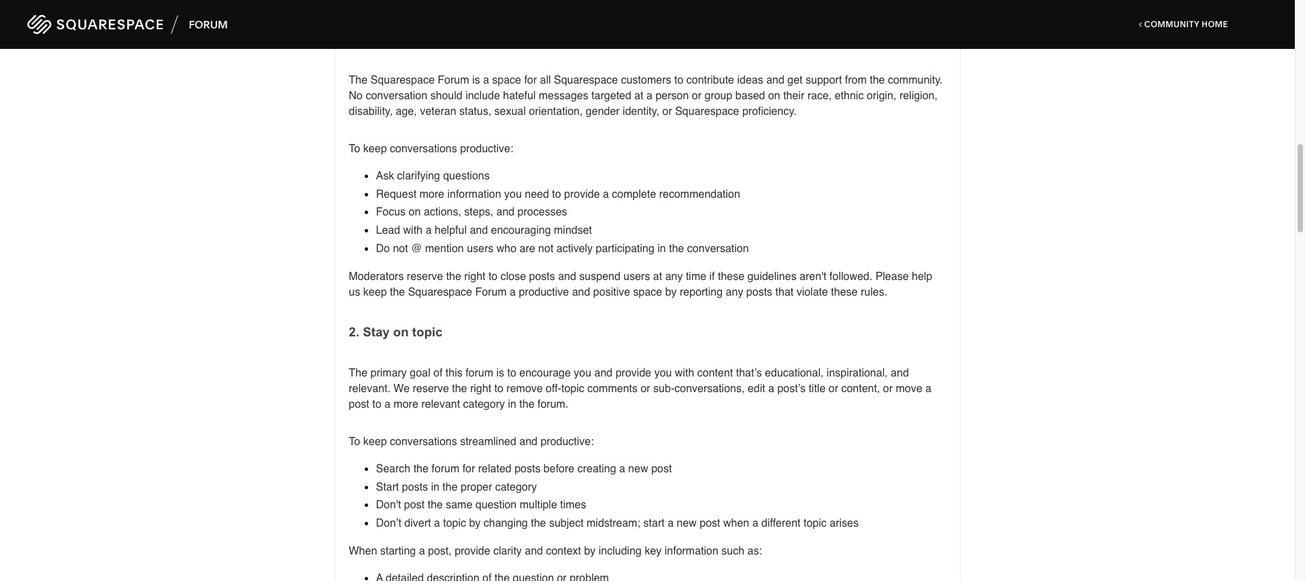 Task type: describe. For each thing, give the bounding box(es) containing it.
subject
[[549, 518, 584, 530]]

processes
[[518, 206, 567, 219]]

please
[[876, 271, 909, 283]]

steps,
[[464, 206, 493, 219]]

and up 'comments'
[[595, 367, 613, 379]]

posts left before
[[515, 463, 541, 476]]

angle left image
[[1139, 20, 1142, 29]]

request
[[376, 188, 417, 201]]

0 vertical spatial new
[[628, 463, 648, 476]]

ask
[[376, 170, 394, 183]]

post's
[[777, 383, 806, 395]]

goal
[[410, 367, 430, 379]]

post up divert
[[404, 500, 425, 512]]

is inside 'the primary goal of this forum is to encourage you and provide you with content that's educational, inspirational, and relevant. we reserve the right to remove off-topic comments or sub-conversations, edit a post's title or content, or move a post to a more relevant category in the forum.'
[[496, 367, 504, 379]]

title
[[809, 383, 826, 395]]

identity,
[[623, 106, 660, 118]]

community home
[[1142, 19, 1228, 29]]

if
[[710, 271, 715, 283]]

when starting a post, provide clarity and context by including key information such as:
[[349, 546, 762, 558]]

related
[[478, 463, 512, 476]]

the right search
[[414, 463, 429, 476]]

comments
[[587, 383, 638, 395]]

the up same
[[443, 482, 458, 494]]

in inside search the forum for related posts before creating a new post start posts in the proper category don't post the same question multiple times don't divert a topic by changing the subject midstream; start a new post when a different topic arises
[[431, 482, 440, 494]]

reporting
[[680, 287, 723, 299]]

same
[[446, 500, 473, 512]]

a right divert
[[434, 518, 440, 530]]

and up productive
[[558, 271, 576, 283]]

the left same
[[428, 500, 443, 512]]

for inside search the forum for related posts before creating a new post start posts in the proper category don't post the same question multiple times don't divert a topic by changing the subject midstream; start a new post when a different topic arises
[[463, 463, 475, 476]]

content,
[[841, 383, 880, 395]]

or right title
[[829, 383, 838, 395]]

group
[[705, 90, 733, 102]]

help
[[912, 271, 933, 283]]

squarespace down group
[[675, 106, 739, 118]]

posts up productive
[[529, 271, 555, 283]]

with inside 'the primary goal of this forum is to encourage you and provide you with content that's educational, inspirational, and relevant. we reserve the right to remove off-topic comments or sub-conversations, edit a post's title or content, or move a post to a more relevant category in the forum.'
[[675, 367, 694, 379]]

1 not from the left
[[393, 243, 408, 255]]

topic left 'arises'
[[804, 518, 827, 530]]

or left move
[[883, 383, 893, 395]]

us
[[349, 287, 360, 299]]

clarifying
[[397, 170, 440, 183]]

their
[[783, 90, 805, 102]]

inspirational,
[[827, 367, 888, 379]]

suspend
[[579, 271, 621, 283]]

forum inside moderators reserve the right to close posts and suspend users at any time if these guidelines aren't followed. please help us keep the squarespace forum a productive and positive space by reporting any posts that violate these rules.
[[475, 287, 507, 299]]

1 horizontal spatial you
[[574, 367, 591, 379]]

on inside the squarespace forum is a space for all squarespace customers to contribute ideas and get support from the community. no conversation should include hateful messages targeted at a person or group based on their race, ethnic origin, religion, disability, age, veteran status, sexual orientation, gender identity, or squarespace proficiency.
[[768, 90, 780, 102]]

reserve inside 'the primary goal of this forum is to encourage you and provide you with content that's educational, inspirational, and relevant. we reserve the right to remove off-topic comments or sub-conversations, edit a post's title or content, or move a post to a more relevant category in the forum.'
[[413, 383, 449, 395]]

close
[[501, 271, 526, 283]]

keep inside moderators reserve the right to close posts and suspend users at any time if these guidelines aren't followed. please help us keep the squarespace forum a productive and positive space by reporting any posts that violate these rules.
[[363, 287, 387, 299]]

include
[[466, 90, 500, 102]]

the down mention
[[446, 271, 461, 283]]

mention
[[425, 243, 464, 255]]

don't
[[376, 518, 401, 530]]

squarespace inside moderators reserve the right to close posts and suspend users at any time if these guidelines aren't followed. please help us keep the squarespace forum a productive and positive space by reporting any posts that violate these rules.
[[408, 287, 472, 299]]

provide inside ask clarifying questions request more information you need to provide a complete recommendation focus on actions, steps, and processes lead with a helpful and encouraging mindset do not @ mention users who are not actively participating in the conversation
[[564, 188, 600, 201]]

in inside 'the primary goal of this forum is to encourage you and provide you with content that's educational, inspirational, and relevant. we reserve the right to remove off-topic comments or sub-conversations, edit a post's title or content, or move a post to a more relevant category in the forum.'
[[508, 399, 516, 411]]

to up "remove"
[[507, 367, 516, 379]]

to inside the squarespace forum is a space for all squarespace customers to contribute ideas and get support from the community. no conversation should include hateful messages targeted at a person or group based on their race, ethnic origin, religion, disability, age, veteran status, sexual orientation, gender identity, or squarespace proficiency.
[[674, 74, 683, 86]]

the squarespace forum is a space for all squarespace customers to contribute ideas and get support from the community. no conversation should include hateful messages targeted at a person or group based on their race, ethnic origin, religion, disability, age, veteran status, sexual orientation, gender identity, or squarespace proficiency.
[[349, 74, 946, 118]]

before
[[544, 463, 575, 476]]

context
[[546, 546, 581, 558]]

squarespace up age,
[[371, 74, 435, 86]]

or left sub-
[[641, 383, 650, 395]]

actively
[[557, 243, 593, 255]]

start
[[644, 518, 665, 530]]

a left post,
[[419, 546, 425, 558]]

category inside search the forum for related posts before creating a new post start posts in the proper category don't post the same question multiple times don't divert a topic by changing the subject midstream; start a new post when a different topic arises
[[495, 482, 537, 494]]

a right 'when'
[[752, 518, 759, 530]]

questions
[[443, 170, 490, 183]]

post,
[[428, 546, 452, 558]]

rules.
[[861, 287, 888, 299]]

violate
[[797, 287, 828, 299]]

of
[[434, 367, 443, 379]]

community
[[1145, 19, 1200, 29]]

encouraging
[[491, 225, 551, 237]]

the primary goal of this forum is to encourage you and provide you with content that's educational, inspirational, and relevant. we reserve the right to remove off-topic comments or sub-conversations, edit a post's title or content, or move a post to a more relevant category in the forum.
[[349, 367, 935, 411]]

and down steps,
[[470, 225, 488, 237]]

reserve inside moderators reserve the right to close posts and suspend users at any time if these guidelines aren't followed. please help us keep the squarespace forum a productive and positive space by reporting any posts that violate these rules.
[[407, 271, 443, 283]]

search the forum for related posts before creating a new post start posts in the proper category don't post the same question multiple times don't divert a topic by changing the subject midstream; start a new post when a different topic arises
[[376, 463, 859, 530]]

and up move
[[891, 367, 909, 379]]

positive
[[593, 287, 630, 299]]

complete
[[612, 188, 656, 201]]

forum inside 'the primary goal of this forum is to encourage you and provide you with content that's educational, inspirational, and relevant. we reserve the right to remove off-topic comments or sub-conversations, edit a post's title or content, or move a post to a more relevant category in the forum.'
[[466, 367, 493, 379]]

different
[[762, 518, 801, 530]]

get
[[788, 74, 803, 86]]

a left complete
[[603, 188, 609, 201]]

should
[[430, 90, 463, 102]]

the inside ask clarifying questions request more information you need to provide a complete recommendation focus on actions, steps, and processes lead with a helpful and encouraging mindset do not @ mention users who are not actively participating in the conversation
[[669, 243, 684, 255]]

to inside ask clarifying questions request more information you need to provide a complete recommendation focus on actions, steps, and processes lead with a helpful and encouraging mindset do not @ mention users who are not actively participating in the conversation
[[552, 188, 561, 201]]

2.
[[349, 325, 359, 340]]

conversations for productive:
[[390, 143, 457, 155]]

for inside the squarespace forum is a space for all squarespace customers to contribute ideas and get support from the community. no conversation should include hateful messages targeted at a person or group based on their race, ethnic origin, religion, disability, age, veteran status, sexual orientation, gender identity, or squarespace proficiency.
[[524, 74, 537, 86]]

by inside search the forum for related posts before creating a new post start posts in the proper category don't post the same question multiple times don't divert a topic by changing the subject midstream; start a new post when a different topic arises
[[469, 518, 481, 530]]

0 horizontal spatial provide
[[455, 546, 490, 558]]

from
[[845, 74, 867, 86]]

1 vertical spatial any
[[726, 287, 743, 299]]

to down relevant.
[[372, 399, 381, 411]]

targeted
[[592, 90, 631, 102]]

a down relevant.
[[384, 399, 391, 411]]

2 horizontal spatial you
[[654, 367, 672, 379]]

sexual
[[494, 106, 526, 118]]

2. stay on topic
[[349, 325, 443, 340]]

guidelines
[[748, 271, 797, 283]]

a right creating on the left bottom of page
[[619, 463, 625, 476]]

recommendation
[[659, 188, 740, 201]]

at inside the squarespace forum is a space for all squarespace customers to contribute ideas and get support from the community. no conversation should include hateful messages targeted at a person or group based on their race, ethnic origin, religion, disability, age, veteran status, sexual orientation, gender identity, or squarespace proficiency.
[[634, 90, 644, 102]]

more inside ask clarifying questions request more information you need to provide a complete recommendation focus on actions, steps, and processes lead with a helpful and encouraging mindset do not @ mention users who are not actively participating in the conversation
[[420, 188, 444, 201]]

to keep conversations streamlined and productive:
[[349, 436, 594, 448]]

customers
[[621, 74, 671, 86]]

this
[[446, 367, 463, 379]]

need
[[525, 188, 549, 201]]

creating
[[578, 463, 616, 476]]

actions,
[[424, 206, 461, 219]]

keep for to keep conversations productive:
[[363, 143, 387, 155]]

or down person
[[663, 106, 672, 118]]

users inside moderators reserve the right to close posts and suspend users at any time if these guidelines aren't followed. please help us keep the squarespace forum a productive and positive space by reporting any posts that violate these rules.
[[624, 271, 650, 283]]

a inside moderators reserve the right to close posts and suspend users at any time if these guidelines aren't followed. please help us keep the squarespace forum a productive and positive space by reporting any posts that violate these rules.
[[510, 287, 516, 299]]

the for the squarespace forum is a space for all squarespace customers to contribute ideas and get support from the community. no conversation should include hateful messages targeted at a person or group based on their race, ethnic origin, religion, disability, age, veteran status, sexual orientation, gender identity, or squarespace proficiency.
[[349, 74, 368, 86]]

forum inside the squarespace forum is a space for all squarespace customers to contribute ideas and get support from the community. no conversation should include hateful messages targeted at a person or group based on their race, ethnic origin, religion, disability, age, veteran status, sexual orientation, gender identity, or squarespace proficiency.
[[438, 74, 469, 86]]

content
[[697, 367, 733, 379]]

or down contribute
[[692, 90, 702, 102]]

including
[[599, 546, 642, 558]]

relevant.
[[349, 383, 391, 395]]

information inside ask clarifying questions request more information you need to provide a complete recommendation focus on actions, steps, and processes lead with a helpful and encouraging mindset do not @ mention users who are not actively participating in the conversation
[[447, 188, 501, 201]]

proper
[[461, 482, 492, 494]]

starting
[[380, 546, 416, 558]]

as:
[[748, 546, 762, 558]]

to for to keep conversations productive:
[[349, 143, 360, 155]]

1 horizontal spatial by
[[584, 546, 596, 558]]

orientation,
[[529, 106, 583, 118]]

helpful
[[435, 225, 467, 237]]

race,
[[808, 90, 832, 102]]

lead
[[376, 225, 400, 237]]



Task type: vqa. For each thing, say whether or not it's contained in the screenshot.
Parker_SQSP link
no



Task type: locate. For each thing, give the bounding box(es) containing it.
midstream;
[[587, 518, 641, 530]]

2 vertical spatial provide
[[455, 546, 490, 558]]

topic down same
[[443, 518, 466, 530]]

new
[[628, 463, 648, 476], [677, 518, 697, 530]]

ethnic
[[835, 90, 864, 102]]

conversations
[[390, 143, 457, 155], [390, 436, 457, 448]]

productive: up before
[[541, 436, 594, 448]]

to
[[349, 143, 360, 155], [349, 436, 360, 448]]

1 horizontal spatial for
[[524, 74, 537, 86]]

2 vertical spatial by
[[584, 546, 596, 558]]

0 vertical spatial these
[[718, 271, 745, 283]]

1 horizontal spatial more
[[420, 188, 444, 201]]

0 vertical spatial forum
[[438, 74, 469, 86]]

not
[[393, 243, 408, 255], [538, 243, 554, 255]]

that
[[776, 287, 794, 299]]

0 horizontal spatial conversation
[[366, 90, 427, 102]]

2 keep from the top
[[363, 287, 387, 299]]

new right start on the bottom
[[677, 518, 697, 530]]

category up streamlined at the left bottom of the page
[[463, 399, 505, 411]]

forum down close
[[475, 287, 507, 299]]

off-
[[546, 383, 561, 395]]

1 vertical spatial provide
[[616, 367, 651, 379]]

1 horizontal spatial users
[[624, 271, 650, 283]]

0 vertical spatial is
[[472, 74, 480, 86]]

0 horizontal spatial by
[[469, 518, 481, 530]]

0 horizontal spatial forum
[[438, 74, 469, 86]]

a down customers
[[647, 90, 653, 102]]

do
[[376, 243, 390, 255]]

a up include
[[483, 74, 489, 86]]

multiple
[[520, 500, 557, 512]]

new right creating on the left bottom of page
[[628, 463, 648, 476]]

the up moderators reserve the right to close posts and suspend users at any time if these guidelines aren't followed. please help us keep the squarespace forum a productive and positive space by reporting any posts that violate these rules.
[[669, 243, 684, 255]]

post left 'when'
[[700, 518, 720, 530]]

2 vertical spatial in
[[431, 482, 440, 494]]

keep for to keep conversations streamlined and productive:
[[363, 436, 387, 448]]

0 vertical spatial at
[[634, 90, 644, 102]]

1 vertical spatial more
[[394, 399, 418, 411]]

you inside ask clarifying questions request more information you need to provide a complete recommendation focus on actions, steps, and processes lead with a helpful and encouraging mindset do not @ mention users who are not actively participating in the conversation
[[504, 188, 522, 201]]

provide up mindset
[[564, 188, 600, 201]]

home
[[1202, 19, 1228, 29]]

information right key
[[665, 546, 719, 558]]

@
[[411, 243, 422, 255]]

and up encouraging
[[496, 206, 515, 219]]

posts
[[529, 271, 555, 283], [746, 287, 773, 299], [515, 463, 541, 476], [402, 482, 428, 494]]

conversation
[[366, 90, 427, 102], [687, 243, 749, 255]]

moderators reserve the right to close posts and suspend users at any time if these guidelines aren't followed. please help us keep the squarespace forum a productive and positive space by reporting any posts that violate these rules.
[[349, 271, 936, 299]]

not right are
[[538, 243, 554, 255]]

person
[[656, 90, 689, 102]]

to inside moderators reserve the right to close posts and suspend users at any time if these guidelines aren't followed. please help us keep the squarespace forum a productive and positive space by reporting any posts that violate these rules.
[[489, 271, 498, 283]]

2 horizontal spatial provide
[[616, 367, 651, 379]]

we
[[394, 383, 410, 395]]

0 vertical spatial right
[[464, 271, 486, 283]]

mindset
[[554, 225, 592, 237]]

1 horizontal spatial these
[[831, 287, 858, 299]]

with
[[403, 225, 423, 237], [675, 367, 694, 379]]

and right clarity
[[525, 546, 543, 558]]

0 vertical spatial in
[[658, 243, 666, 255]]

1 vertical spatial forum
[[432, 463, 460, 476]]

with up "conversations,"
[[675, 367, 694, 379]]

right inside 'the primary goal of this forum is to encourage you and provide you with content that's educational, inspirational, and relevant. we reserve the right to remove off-topic comments or sub-conversations, edit a post's title or content, or move a post to a more relevant category in the forum.'
[[470, 383, 491, 395]]

0 vertical spatial productive:
[[460, 143, 513, 155]]

reserve
[[407, 271, 443, 283], [413, 383, 449, 395]]

posts right start
[[402, 482, 428, 494]]

1 vertical spatial conversations
[[390, 436, 457, 448]]

move
[[896, 383, 923, 395]]

the down "remove"
[[519, 399, 535, 411]]

0 vertical spatial reserve
[[407, 271, 443, 283]]

forum.
[[538, 399, 568, 411]]

1 horizontal spatial any
[[726, 287, 743, 299]]

1 horizontal spatial new
[[677, 518, 697, 530]]

based
[[736, 90, 765, 102]]

information up steps,
[[447, 188, 501, 201]]

remove
[[507, 383, 543, 395]]

with up @
[[403, 225, 423, 237]]

a left helpful
[[426, 225, 432, 237]]

users up "positive"
[[624, 271, 650, 283]]

squarespace up "messages"
[[554, 74, 618, 86]]

0 horizontal spatial you
[[504, 188, 522, 201]]

0 vertical spatial to
[[349, 143, 360, 155]]

1 horizontal spatial in
[[508, 399, 516, 411]]

conversation up if on the top of page
[[687, 243, 749, 255]]

the up relevant.
[[349, 367, 368, 379]]

with inside ask clarifying questions request more information you need to provide a complete recommendation focus on actions, steps, and processes lead with a helpful and encouraging mindset do not @ mention users who are not actively participating in the conversation
[[403, 225, 423, 237]]

on right stay
[[393, 325, 409, 340]]

times
[[560, 500, 586, 512]]

are
[[520, 243, 535, 255]]

the up origin,
[[870, 74, 885, 86]]

1 horizontal spatial with
[[675, 367, 694, 379]]

1 vertical spatial on
[[409, 206, 421, 219]]

any left the time
[[665, 271, 683, 283]]

2 vertical spatial keep
[[363, 436, 387, 448]]

1 vertical spatial information
[[665, 546, 719, 558]]

1 vertical spatial right
[[470, 383, 491, 395]]

0 vertical spatial by
[[665, 287, 677, 299]]

0 horizontal spatial in
[[431, 482, 440, 494]]

0 horizontal spatial not
[[393, 243, 408, 255]]

the down moderators
[[390, 287, 405, 299]]

1 vertical spatial to
[[349, 436, 360, 448]]

space inside the squarespace forum is a space for all squarespace customers to contribute ideas and get support from the community. no conversation should include hateful messages targeted at a person or group based on their race, ethnic origin, religion, disability, age, veteran status, sexual orientation, gender identity, or squarespace proficiency.
[[492, 74, 521, 86]]

in inside ask clarifying questions request more information you need to provide a complete recommendation focus on actions, steps, and processes lead with a helpful and encouraging mindset do not @ mention users who are not actively participating in the conversation
[[658, 243, 666, 255]]

a down close
[[510, 287, 516, 299]]

streamlined
[[460, 436, 516, 448]]

moderators
[[349, 271, 404, 283]]

post inside 'the primary goal of this forum is to encourage you and provide you with content that's educational, inspirational, and relevant. we reserve the right to remove off-topic comments or sub-conversations, edit a post's title or content, or move a post to a more relevant category in the forum.'
[[349, 399, 369, 411]]

0 vertical spatial keep
[[363, 143, 387, 155]]

0 horizontal spatial is
[[472, 74, 480, 86]]

1 horizontal spatial is
[[496, 367, 504, 379]]

0 horizontal spatial information
[[447, 188, 501, 201]]

1 vertical spatial productive:
[[541, 436, 594, 448]]

1 vertical spatial category
[[495, 482, 537, 494]]

changing
[[484, 518, 528, 530]]

1 horizontal spatial at
[[653, 271, 662, 283]]

0 vertical spatial on
[[768, 90, 780, 102]]

space up hateful
[[492, 74, 521, 86]]

for
[[524, 74, 537, 86], [463, 463, 475, 476]]

religion,
[[900, 90, 938, 102]]

to right need
[[552, 188, 561, 201]]

a
[[483, 74, 489, 86], [647, 90, 653, 102], [603, 188, 609, 201], [426, 225, 432, 237], [510, 287, 516, 299], [768, 383, 774, 395], [926, 383, 932, 395], [384, 399, 391, 411], [619, 463, 625, 476], [434, 518, 440, 530], [668, 518, 674, 530], [752, 518, 759, 530], [419, 546, 425, 558]]

keep
[[363, 143, 387, 155], [363, 287, 387, 299], [363, 436, 387, 448]]

a right start on the bottom
[[668, 518, 674, 530]]

category inside 'the primary goal of this forum is to encourage you and provide you with content that's educational, inspirational, and relevant. we reserve the right to remove off-topic comments or sub-conversations, edit a post's title or content, or move a post to a more relevant category in the forum.'
[[463, 399, 505, 411]]

the inside 'the primary goal of this forum is to encourage you and provide you with content that's educational, inspirational, and relevant. we reserve the right to remove off-topic comments or sub-conversations, edit a post's title or content, or move a post to a more relevant category in the forum.'
[[349, 367, 368, 379]]

2 not from the left
[[538, 243, 554, 255]]

conversations for streamlined
[[390, 436, 457, 448]]

0 horizontal spatial new
[[628, 463, 648, 476]]

topic
[[412, 325, 443, 340], [561, 383, 584, 395], [443, 518, 466, 530], [804, 518, 827, 530]]

0 vertical spatial users
[[467, 243, 494, 255]]

in right participating
[[658, 243, 666, 255]]

topic up goal
[[412, 325, 443, 340]]

the inside the squarespace forum is a space for all squarespace customers to contribute ideas and get support from the community. no conversation should include hateful messages targeted at a person or group based on their race, ethnic origin, religion, disability, age, veteran status, sexual orientation, gender identity, or squarespace proficiency.
[[870, 74, 885, 86]]

and right streamlined at the left bottom of the page
[[519, 436, 538, 448]]

0 vertical spatial more
[[420, 188, 444, 201]]

the down this
[[452, 383, 467, 395]]

posts down guidelines
[[746, 287, 773, 299]]

aren't
[[800, 271, 827, 283]]

community.
[[888, 74, 943, 86]]

1 horizontal spatial forum
[[475, 287, 507, 299]]

1 vertical spatial conversation
[[687, 243, 749, 255]]

reserve down @
[[407, 271, 443, 283]]

1 the from the top
[[349, 74, 368, 86]]

0 vertical spatial for
[[524, 74, 537, 86]]

to
[[674, 74, 683, 86], [552, 188, 561, 201], [489, 271, 498, 283], [507, 367, 516, 379], [494, 383, 504, 395], [372, 399, 381, 411]]

to down disability,
[[349, 143, 360, 155]]

0 vertical spatial any
[[665, 271, 683, 283]]

clarity
[[493, 546, 522, 558]]

1 horizontal spatial information
[[665, 546, 719, 558]]

1 vertical spatial by
[[469, 518, 481, 530]]

right inside moderators reserve the right to close posts and suspend users at any time if these guidelines aren't followed. please help us keep the squarespace forum a productive and positive space by reporting any posts that violate these rules.
[[464, 271, 486, 283]]

conversation inside ask clarifying questions request more information you need to provide a complete recommendation focus on actions, steps, and processes lead with a helpful and encouraging mindset do not @ mention users who are not actively participating in the conversation
[[687, 243, 749, 255]]

2 the from the top
[[349, 367, 368, 379]]

0 vertical spatial conversations
[[390, 143, 457, 155]]

1 vertical spatial in
[[508, 399, 516, 411]]

squarespace down mention
[[408, 287, 472, 299]]

the down multiple
[[531, 518, 546, 530]]

at inside moderators reserve the right to close posts and suspend users at any time if these guidelines aren't followed. please help us keep the squarespace forum a productive and positive space by reporting any posts that violate these rules.
[[653, 271, 662, 283]]

is left encourage
[[496, 367, 504, 379]]

0 horizontal spatial productive:
[[460, 143, 513, 155]]

hateful
[[503, 90, 536, 102]]

forum
[[438, 74, 469, 86], [475, 287, 507, 299]]

when
[[349, 546, 377, 558]]

1 vertical spatial space
[[633, 287, 662, 299]]

for up proper
[[463, 463, 475, 476]]

1 vertical spatial for
[[463, 463, 475, 476]]

0 vertical spatial with
[[403, 225, 423, 237]]

0 vertical spatial forum
[[466, 367, 493, 379]]

right left "remove"
[[470, 383, 491, 395]]

space inside moderators reserve the right to close posts and suspend users at any time if these guidelines aren't followed. please help us keep the squarespace forum a productive and positive space by reporting any posts that violate these rules.
[[633, 287, 662, 299]]

on up proficiency.
[[768, 90, 780, 102]]

0 vertical spatial category
[[463, 399, 505, 411]]

encourage
[[519, 367, 571, 379]]

or
[[692, 90, 702, 102], [663, 106, 672, 118], [641, 383, 650, 395], [829, 383, 838, 395], [883, 383, 893, 395]]

and inside the squarespace forum is a space for all squarespace customers to contribute ideas and get support from the community. no conversation should include hateful messages targeted at a person or group based on their race, ethnic origin, religion, disability, age, veteran status, sexual orientation, gender identity, or squarespace proficiency.
[[766, 74, 785, 86]]

0 horizontal spatial for
[[463, 463, 475, 476]]

0 horizontal spatial with
[[403, 225, 423, 237]]

by inside moderators reserve the right to close posts and suspend users at any time if these guidelines aren't followed. please help us keep the squarespace forum a productive and positive space by reporting any posts that violate these rules.
[[665, 287, 677, 299]]

more inside 'the primary goal of this forum is to encourage you and provide you with content that's educational, inspirational, and relevant. we reserve the right to remove off-topic comments or sub-conversations, edit a post's title or content, or move a post to a more relevant category in the forum.'
[[394, 399, 418, 411]]

1 to from the top
[[349, 143, 360, 155]]

ideas
[[737, 74, 763, 86]]

0 horizontal spatial at
[[634, 90, 644, 102]]

edit
[[748, 383, 765, 395]]

productive
[[519, 287, 569, 299]]

more down 'we'
[[394, 399, 418, 411]]

key
[[645, 546, 662, 558]]

more
[[420, 188, 444, 201], [394, 399, 418, 411]]

0 horizontal spatial these
[[718, 271, 745, 283]]

0 vertical spatial conversation
[[366, 90, 427, 102]]

divert
[[404, 518, 431, 530]]

the inside the squarespace forum is a space for all squarespace customers to contribute ideas and get support from the community. no conversation should include hateful messages targeted at a person or group based on their race, ethnic origin, religion, disability, age, veteran status, sexual orientation, gender identity, or squarespace proficiency.
[[349, 74, 368, 86]]

1 keep from the top
[[363, 143, 387, 155]]

no
[[349, 90, 363, 102]]

time
[[686, 271, 707, 283]]

keep down moderators
[[363, 287, 387, 299]]

the for the primary goal of this forum is to encourage you and provide you with content that's educational, inspirational, and relevant. we reserve the right to remove off-topic comments or sub-conversations, edit a post's title or content, or move a post to a more relevant category in the forum.
[[349, 367, 368, 379]]

a right edit at bottom
[[768, 383, 774, 395]]

to left "remove"
[[494, 383, 504, 395]]

proficiency.
[[742, 106, 797, 118]]

more up actions,
[[420, 188, 444, 201]]

1 vertical spatial the
[[349, 367, 368, 379]]

ask clarifying questions request more information you need to provide a complete recommendation focus on actions, steps, and processes lead with a helpful and encouraging mindset do not @ mention users who are not actively participating in the conversation
[[376, 170, 749, 255]]

post up start on the bottom
[[651, 463, 672, 476]]

1 horizontal spatial space
[[633, 287, 662, 299]]

productive: up questions
[[460, 143, 513, 155]]

the up the no
[[349, 74, 368, 86]]

right left close
[[464, 271, 486, 283]]

1 horizontal spatial conversation
[[687, 243, 749, 255]]

0 vertical spatial provide
[[564, 188, 600, 201]]

0 vertical spatial information
[[447, 188, 501, 201]]

primary
[[371, 367, 407, 379]]

conversations up search
[[390, 436, 457, 448]]

3 keep from the top
[[363, 436, 387, 448]]

to down relevant.
[[349, 436, 360, 448]]

1 vertical spatial is
[[496, 367, 504, 379]]

in down "remove"
[[508, 399, 516, 411]]

1 vertical spatial new
[[677, 518, 697, 530]]

on right focus on the top
[[409, 206, 421, 219]]

sub-
[[653, 383, 675, 395]]

in up divert
[[431, 482, 440, 494]]

0 horizontal spatial forum
[[432, 463, 460, 476]]

information
[[447, 188, 501, 201], [665, 546, 719, 558]]

conversations,
[[675, 383, 745, 395]]

2 to from the top
[[349, 436, 360, 448]]

forum
[[466, 367, 493, 379], [432, 463, 460, 476]]

1 vertical spatial keep
[[363, 287, 387, 299]]

gender
[[586, 106, 620, 118]]

0 vertical spatial space
[[492, 74, 521, 86]]

users left who
[[467, 243, 494, 255]]

you up sub-
[[654, 367, 672, 379]]

by left reporting
[[665, 287, 677, 299]]

conversations up clarifying
[[390, 143, 457, 155]]

1 vertical spatial with
[[675, 367, 694, 379]]

space right "positive"
[[633, 287, 662, 299]]

at up "identity," at the top
[[634, 90, 644, 102]]

2 conversations from the top
[[390, 436, 457, 448]]

is inside the squarespace forum is a space for all squarespace customers to contribute ideas and get support from the community. no conversation should include hateful messages targeted at a person or group based on their race, ethnic origin, religion, disability, age, veteran status, sexual orientation, gender identity, or squarespace proficiency.
[[472, 74, 480, 86]]

1 horizontal spatial not
[[538, 243, 554, 255]]

0 vertical spatial the
[[349, 74, 368, 86]]

when
[[723, 518, 749, 530]]

squarespace forum image
[[27, 13, 228, 36]]

messages
[[539, 90, 588, 102]]

to for to keep conversations streamlined and productive:
[[349, 436, 360, 448]]

and
[[766, 74, 785, 86], [496, 206, 515, 219], [470, 225, 488, 237], [558, 271, 576, 283], [572, 287, 590, 299], [595, 367, 613, 379], [891, 367, 909, 379], [519, 436, 538, 448], [525, 546, 543, 558]]

question
[[476, 500, 517, 512]]

1 vertical spatial reserve
[[413, 383, 449, 395]]

forum inside search the forum for related posts before creating a new post start posts in the proper category don't post the same question multiple times don't divert a topic by changing the subject midstream; start a new post when a different topic arises
[[432, 463, 460, 476]]

these down followed.
[[831, 287, 858, 299]]

2 vertical spatial on
[[393, 325, 409, 340]]

1 vertical spatial forum
[[475, 287, 507, 299]]

these right if on the top of page
[[718, 271, 745, 283]]

0 horizontal spatial users
[[467, 243, 494, 255]]

all
[[540, 74, 551, 86]]

0 horizontal spatial any
[[665, 271, 683, 283]]

0 horizontal spatial more
[[394, 399, 418, 411]]

1 vertical spatial at
[[653, 271, 662, 283]]

age,
[[396, 106, 417, 118]]

0 horizontal spatial space
[[492, 74, 521, 86]]

2 horizontal spatial in
[[658, 243, 666, 255]]

by down same
[[469, 518, 481, 530]]

users
[[467, 243, 494, 255], [624, 271, 650, 283]]

participating
[[596, 243, 655, 255]]

productive:
[[460, 143, 513, 155], [541, 436, 594, 448]]

topic up forum.
[[561, 383, 584, 395]]

keep up ask
[[363, 143, 387, 155]]

1 horizontal spatial provide
[[564, 188, 600, 201]]

conversation inside the squarespace forum is a space for all squarespace customers to contribute ideas and get support from the community. no conversation should include hateful messages targeted at a person or group based on their race, ethnic origin, religion, disability, age, veteran status, sexual orientation, gender identity, or squarespace proficiency.
[[366, 90, 427, 102]]

1 vertical spatial users
[[624, 271, 650, 283]]

2 horizontal spatial by
[[665, 287, 677, 299]]

and down suspend
[[572, 287, 590, 299]]

provide up 'comments'
[[616, 367, 651, 379]]

1 vertical spatial these
[[831, 287, 858, 299]]

provide inside 'the primary goal of this forum is to encourage you and provide you with content that's educational, inspirational, and relevant. we reserve the right to remove off-topic comments or sub-conversations, edit a post's title or content, or move a post to a more relevant category in the forum.'
[[616, 367, 651, 379]]

for left all
[[524, 74, 537, 86]]

keep up search
[[363, 436, 387, 448]]

veteran
[[420, 106, 456, 118]]

1 conversations from the top
[[390, 143, 457, 155]]

a right move
[[926, 383, 932, 395]]

to up person
[[674, 74, 683, 86]]

on inside ask clarifying questions request more information you need to provide a complete recommendation focus on actions, steps, and processes lead with a helpful and encouraging mindset do not @ mention users who are not actively participating in the conversation
[[409, 206, 421, 219]]

1 horizontal spatial forum
[[466, 367, 493, 379]]

users inside ask clarifying questions request more information you need to provide a complete recommendation focus on actions, steps, and processes lead with a helpful and encouraging mindset do not @ mention users who are not actively participating in the conversation
[[467, 243, 494, 255]]

you up 'comments'
[[574, 367, 591, 379]]

who
[[497, 243, 517, 255]]

status,
[[459, 106, 491, 118]]

topic inside 'the primary goal of this forum is to encourage you and provide you with content that's educational, inspirational, and relevant. we reserve the right to remove off-topic comments or sub-conversations, edit a post's title or content, or move a post to a more relevant category in the forum.'
[[561, 383, 584, 395]]

not left @
[[393, 243, 408, 255]]

is up include
[[472, 74, 480, 86]]



